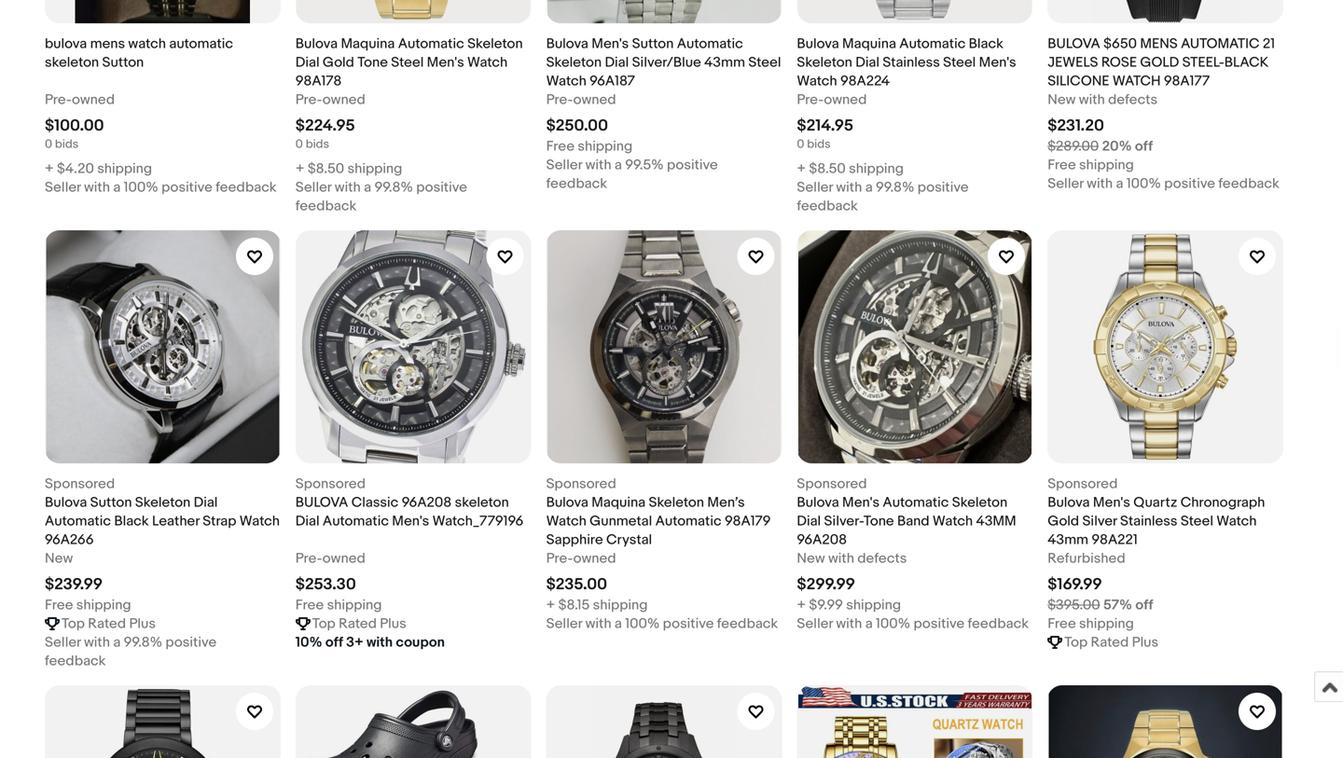 Task type: locate. For each thing, give the bounding box(es) containing it.
skeleton for sponsored bulova classic 96a208 skeleton dial automatic men's watch_779196
[[455, 494, 509, 511]]

2 horizontal spatial 99.8%
[[876, 179, 915, 196]]

watch for $214.95
[[797, 73, 837, 90]]

seller down $4.20
[[45, 179, 81, 196]]

seller down the $9.99
[[797, 616, 833, 633]]

with down $239.99
[[84, 634, 110, 651]]

0 horizontal spatial stainless
[[883, 54, 940, 71]]

43mm
[[704, 54, 745, 71], [1048, 532, 1089, 549]]

pre- up $214.95 at the top
[[797, 91, 824, 108]]

1 horizontal spatial top rated plus
[[312, 616, 407, 633]]

free down $289.00 at the top of the page
[[1048, 157, 1076, 173]]

4 sponsored from the left
[[797, 476, 867, 493]]

seller with a 100% positive feedback text field down $8.15
[[546, 615, 778, 633]]

0 horizontal spatial 43mm
[[704, 54, 745, 71]]

maquina up 98a178
[[341, 35, 395, 52]]

shipping inside the bulova $650 mens automatic 21 jewels rose gold steel-black silicone watch 98a177 new with defects $231.20 $289.00 20% off free shipping seller with a 100% positive feedback
[[1079, 157, 1134, 173]]

pre- for $214.95
[[797, 91, 824, 108]]

1 horizontal spatial skeleton
[[455, 494, 509, 511]]

1 horizontal spatial top
[[312, 616, 336, 633]]

watch inside bulova maquina automatic skeleton dial gold tone steel men's watch 98a178 pre-owned $224.95 0 bids + $8.50 shipping seller with a 99.8% positive feedback
[[467, 54, 508, 71]]

seller with a 100% positive feedback text field down 20%
[[1048, 174, 1280, 193]]

Seller with a 99.8% positive feedback text field
[[797, 178, 1033, 215], [45, 633, 281, 671]]

sutton inside bulova men's sutton automatic skeleton dial silver/blue 43mm steel watch 96a187 pre-owned $250.00 free shipping seller with a 99.5% positive feedback
[[632, 35, 674, 52]]

pre-owned text field for $224.95
[[296, 90, 366, 109]]

$8.50 for $224.95
[[308, 160, 344, 177]]

gold inside bulova maquina automatic skeleton dial gold tone steel men's watch 98a178 pre-owned $224.95 0 bids + $8.50 shipping seller with a 99.8% positive feedback
[[323, 54, 354, 71]]

pre- for $250.00
[[546, 91, 573, 108]]

owned for $224.95
[[323, 91, 366, 108]]

feedback inside bulova maquina automatic skeleton dial gold tone steel men's watch 98a178 pre-owned $224.95 0 bids + $8.50 shipping seller with a 99.8% positive feedback
[[296, 198, 357, 215]]

coupon
[[396, 634, 445, 651]]

1 vertical spatial bulova
[[296, 494, 348, 511]]

free shipping text field down $289.00 at the top of the page
[[1048, 156, 1134, 174]]

0 horizontal spatial defects
[[858, 550, 907, 567]]

skeleton up watch_779196
[[455, 494, 509, 511]]

$4.20
[[57, 160, 94, 177]]

plus inside text box
[[380, 616, 407, 633]]

feedback
[[546, 175, 607, 192], [1219, 175, 1280, 192], [216, 179, 277, 196], [296, 198, 357, 215], [797, 198, 858, 215], [717, 616, 778, 633], [968, 616, 1029, 633], [45, 653, 106, 670]]

100% inside the bulova $650 mens automatic 21 jewels rose gold steel-black silicone watch 98a177 new with defects $231.20 $289.00 20% off free shipping seller with a 100% positive feedback
[[1127, 175, 1161, 192]]

$214.95
[[797, 116, 854, 136]]

with down $250.00 text box
[[586, 157, 612, 173]]

0 horizontal spatial bulova
[[296, 494, 348, 511]]

+ inside sponsored bulova men's automatic skeleton dial silver-tone band watch 43mm 96a208 new with defects $299.99 + $9.99 shipping seller with a 100% positive feedback
[[797, 597, 806, 614]]

bulova up silver on the bottom of the page
[[1048, 494, 1090, 511]]

bulova up $250.00 text box
[[546, 35, 589, 52]]

3 0 bids text field from the left
[[797, 137, 831, 152]]

3 sponsored from the left
[[546, 476, 617, 493]]

dial inside sponsored bulova classic 96a208 skeleton dial automatic men's watch_779196
[[296, 513, 320, 530]]

shipping up seller with a 99.8% positive feedback text field
[[348, 160, 402, 177]]

plus up seller with a 99.8% positive feedback
[[129, 616, 156, 633]]

black inside bulova maquina automatic black skeleton dial stainless steel men's watch 98a224 pre-owned $214.95 0 bids + $8.50 shipping seller with a 99.8% positive feedback
[[969, 35, 1004, 52]]

sapphire
[[546, 532, 603, 549]]

1 vertical spatial sutton
[[102, 54, 144, 71]]

0 vertical spatial off
[[1135, 138, 1153, 155]]

0 vertical spatial sutton
[[632, 35, 674, 52]]

$224.95 text field
[[296, 116, 355, 136]]

skeleton inside bulova maquina automatic skeleton dial gold tone steel men's watch 98a178 pre-owned $224.95 0 bids + $8.50 shipping seller with a 99.8% positive feedback
[[467, 35, 523, 52]]

off inside text box
[[325, 634, 343, 651]]

sutton up silver/blue
[[632, 35, 674, 52]]

21
[[1263, 35, 1276, 52]]

pre-owned text field up $214.95 at the top
[[797, 90, 867, 109]]

bulova
[[1048, 35, 1101, 52], [296, 494, 348, 511]]

seller down $8.15
[[546, 616, 582, 633]]

positive inside sponsored bulova men's automatic skeleton dial silver-tone band watch 43mm 96a208 new with defects $299.99 + $9.99 shipping seller with a 100% positive feedback
[[914, 616, 965, 633]]

0 horizontal spatial plus
[[129, 616, 156, 633]]

0 horizontal spatial rated
[[88, 616, 126, 633]]

pre- inside sponsored bulova maquina skeleton men's watch gunmetal automatic 98a179 sapphire crystal pre-owned $235.00 + $8.15 shipping seller with a 100% positive feedback
[[546, 550, 573, 567]]

free
[[546, 138, 575, 155], [1048, 157, 1076, 173], [45, 597, 73, 614], [296, 597, 324, 614], [1048, 616, 1076, 633]]

1 sponsored from the left
[[45, 476, 115, 493]]

men's inside sponsored bulova men's quartz chronograph gold silver stainless steel watch 43mm 98a221 refurbished $169.99 $395.00 57% off free shipping
[[1093, 494, 1131, 511]]

100% down + $4.20 shipping "text field"
[[124, 179, 158, 196]]

0 horizontal spatial maquina
[[341, 35, 395, 52]]

0 horizontal spatial 0 bids text field
[[45, 137, 79, 152]]

sponsored for new
[[797, 476, 867, 493]]

owned down 98a178
[[323, 91, 366, 108]]

10% off 3+ with coupon
[[296, 634, 445, 651]]

owned for $214.95
[[824, 91, 867, 108]]

top down $239.99 text field
[[62, 616, 85, 633]]

off left 3+
[[325, 634, 343, 651]]

dial up 98a224
[[856, 54, 880, 71]]

stainless up 98a224
[[883, 54, 940, 71]]

96a208 inside sponsored bulova men's automatic skeleton dial silver-tone band watch 43mm 96a208 new with defects $299.99 + $9.99 shipping seller with a 100% positive feedback
[[797, 532, 847, 549]]

3 0 from the left
[[797, 137, 805, 152]]

dial left the silver-
[[797, 513, 821, 530]]

steel inside bulova maquina automatic black skeleton dial stainless steel men's watch 98a224 pre-owned $214.95 0 bids + $8.50 shipping seller with a 99.8% positive feedback
[[943, 54, 976, 71]]

1 bids from the left
[[55, 137, 79, 152]]

automatic
[[398, 35, 464, 52], [677, 35, 743, 52], [900, 35, 966, 52], [883, 494, 949, 511], [45, 513, 111, 530], [323, 513, 389, 530], [656, 513, 722, 530]]

watch
[[128, 35, 166, 52]]

chronograph
[[1181, 494, 1265, 511]]

100% down "+ $9.99 shipping" text box
[[876, 616, 911, 633]]

+ down $214.95 text box
[[797, 160, 806, 177]]

watch inside sponsored bulova men's quartz chronograph gold silver stainless steel watch 43mm 98a221 refurbished $169.99 $395.00 57% off free shipping
[[1217, 513, 1257, 530]]

with
[[1079, 91, 1105, 108], [586, 157, 612, 173], [1087, 175, 1113, 192], [84, 179, 110, 196], [335, 179, 361, 196], [836, 179, 862, 196], [828, 550, 855, 567], [586, 616, 612, 633], [836, 616, 862, 633], [84, 634, 110, 651], [367, 634, 393, 651]]

0 horizontal spatial tone
[[358, 54, 388, 71]]

shipping inside sponsored bulova sutton skeleton dial automatic black leather strap watch 96a266 new $239.99 free shipping
[[76, 597, 131, 614]]

$100.00
[[45, 116, 104, 136]]

98a178
[[296, 73, 342, 90]]

$8.50 for $214.95
[[809, 160, 846, 177]]

0 inside bulova maquina automatic skeleton dial gold tone steel men's watch 98a178 pre-owned $224.95 0 bids + $8.50 shipping seller with a 99.8% positive feedback
[[296, 137, 303, 152]]

off
[[1135, 138, 1153, 155], [1136, 597, 1154, 614], [325, 634, 343, 651]]

99.8% inside bulova maquina automatic black skeleton dial stainless steel men's watch 98a224 pre-owned $214.95 0 bids + $8.50 shipping seller with a 99.8% positive feedback
[[876, 179, 915, 196]]

Sponsored text field
[[45, 475, 115, 493], [296, 475, 366, 493], [797, 475, 867, 493], [1048, 475, 1118, 493]]

bulova inside the bulova $650 mens automatic 21 jewels rose gold steel-black silicone watch 98a177 new with defects $231.20 $289.00 20% off free shipping seller with a 100% positive feedback
[[1048, 35, 1101, 52]]

skeleton inside sponsored bulova men's automatic skeleton dial silver-tone band watch 43mm 96a208 new with defects $299.99 + $9.99 shipping seller with a 100% positive feedback
[[952, 494, 1008, 511]]

pre- down sapphire
[[546, 550, 573, 567]]

1 horizontal spatial seller with a 100% positive feedback text field
[[797, 615, 1029, 633]]

dial up 96a187
[[605, 54, 629, 71]]

1 horizontal spatial new
[[797, 550, 825, 567]]

$650
[[1104, 35, 1137, 52]]

+ for with
[[797, 597, 806, 614]]

0 horizontal spatial + $8.50 shipping text field
[[296, 159, 402, 178]]

gold
[[323, 54, 354, 71], [1048, 513, 1080, 530]]

owned inside sponsored bulova maquina skeleton men's watch gunmetal automatic 98a179 sapphire crystal pre-owned $235.00 + $8.15 shipping seller with a 100% positive feedback
[[573, 550, 616, 567]]

1 0 bids text field from the left
[[45, 137, 79, 152]]

sponsored inside sponsored bulova sutton skeleton dial automatic black leather strap watch 96a266 new $239.99 free shipping
[[45, 476, 115, 493]]

shipping down previous price $395.00 57% off text box
[[1079, 616, 1134, 633]]

top inside text box
[[312, 616, 336, 633]]

0 down $214.95 at the top
[[797, 137, 805, 152]]

men's inside bulova men's sutton automatic skeleton dial silver/blue 43mm steel watch 96a187 pre-owned $250.00 free shipping seller with a 99.5% positive feedback
[[592, 35, 629, 52]]

10%
[[296, 634, 322, 651]]

rated
[[88, 616, 126, 633], [339, 616, 377, 633], [1091, 634, 1129, 651]]

1 horizontal spatial gold
[[1048, 513, 1080, 530]]

black
[[969, 35, 1004, 52], [114, 513, 149, 530]]

1 horizontal spatial 0 bids text field
[[296, 137, 329, 152]]

new down silicone
[[1048, 91, 1076, 108]]

43mm up refurbished text box at the bottom of page
[[1048, 532, 1089, 549]]

pre-owned text field down sapphire
[[546, 549, 616, 568]]

+ $8.50 shipping text field down $214.95 at the top
[[797, 159, 904, 178]]

96a187
[[590, 73, 635, 90]]

0 vertical spatial 43mm
[[704, 54, 745, 71]]

shipping inside pre-owned $100.00 0 bids + $4.20 shipping seller with a 100% positive feedback
[[97, 160, 152, 177]]

bulova up 98a178
[[296, 35, 338, 52]]

1 horizontal spatial 99.8%
[[375, 179, 413, 196]]

2 horizontal spatial maquina
[[843, 35, 897, 52]]

sponsored text field for $253.30
[[296, 475, 366, 493]]

100% down 20%
[[1127, 175, 1161, 192]]

seller inside pre-owned $100.00 0 bids + $4.20 shipping seller with a 100% positive feedback
[[45, 179, 81, 196]]

bulova
[[296, 35, 338, 52], [546, 35, 589, 52], [797, 35, 839, 52], [45, 494, 87, 511], [546, 494, 589, 511], [797, 494, 839, 511], [1048, 494, 1090, 511]]

gold for $169.99
[[1048, 513, 1080, 530]]

0 horizontal spatial new
[[45, 550, 73, 567]]

0 horizontal spatial seller with a 100% positive feedback text field
[[546, 615, 778, 633]]

pre-owned text field for $214.95
[[797, 90, 867, 109]]

seller down $239.99 text field
[[45, 634, 81, 651]]

1 horizontal spatial tone
[[864, 513, 894, 530]]

bulova left the classic
[[296, 494, 348, 511]]

5 sponsored from the left
[[1048, 476, 1118, 493]]

feedback inside bulova men's sutton automatic skeleton dial silver/blue 43mm steel watch 96a187 pre-owned $250.00 free shipping seller with a 99.5% positive feedback
[[546, 175, 607, 192]]

sutton for $239.99
[[90, 494, 132, 511]]

dial inside bulova maquina automatic skeleton dial gold tone steel men's watch 98a178 pre-owned $224.95 0 bids + $8.50 shipping seller with a 99.8% positive feedback
[[296, 54, 320, 71]]

1 horizontal spatial black
[[969, 35, 1004, 52]]

1 + $8.50 shipping text field from the left
[[296, 159, 402, 178]]

+ $8.50 shipping text field down $224.95
[[296, 159, 402, 178]]

0 horizontal spatial $8.50
[[308, 160, 344, 177]]

2 horizontal spatial 0 bids text field
[[797, 137, 831, 152]]

1 vertical spatial free shipping text field
[[296, 596, 382, 615]]

bids down $214.95 at the top
[[807, 137, 831, 152]]

0 inside pre-owned $100.00 0 bids + $4.20 shipping seller with a 100% positive feedback
[[45, 137, 52, 152]]

+ inside pre-owned $100.00 0 bids + $4.20 shipping seller with a 100% positive feedback
[[45, 160, 54, 177]]

0 horizontal spatial 96a208
[[402, 494, 452, 511]]

2 sponsored text field from the left
[[296, 475, 366, 493]]

rated for $253.30
[[339, 616, 377, 633]]

1 horizontal spatial pre-owned text field
[[797, 90, 867, 109]]

1 horizontal spatial bulova
[[1048, 35, 1101, 52]]

2 horizontal spatial plus
[[1132, 634, 1159, 651]]

shipping down $214.95 at the top
[[849, 160, 904, 177]]

1 vertical spatial defects
[[858, 550, 907, 567]]

0 horizontal spatial seller with a 99.8% positive feedback text field
[[45, 633, 281, 671]]

1 vertical spatial stainless
[[1121, 513, 1178, 530]]

1 vertical spatial skeleton
[[455, 494, 509, 511]]

new
[[1048, 91, 1076, 108], [45, 550, 73, 567], [797, 550, 825, 567]]

previous price $395.00 57% off text field
[[1048, 596, 1154, 615]]

0 vertical spatial bulova
[[1048, 35, 1101, 52]]

100%
[[1127, 175, 1161, 192], [124, 179, 158, 196], [625, 616, 660, 633], [876, 616, 911, 633]]

top rated plus up 3+
[[312, 616, 407, 633]]

0 horizontal spatial black
[[114, 513, 149, 530]]

+ $4.20 shipping text field
[[45, 159, 152, 178]]

bids
[[55, 137, 79, 152], [306, 137, 329, 152], [807, 137, 831, 152]]

previous price $289.00 20% off text field
[[1048, 137, 1153, 156]]

pre- inside pre-owned $253.30 free shipping
[[296, 550, 323, 567]]

feedback inside pre-owned $100.00 0 bids + $4.20 shipping seller with a 100% positive feedback
[[216, 179, 277, 196]]

top rated plus text field down 57% on the bottom of page
[[1065, 633, 1159, 652]]

Seller with a 99.8% positive feedback text field
[[296, 178, 531, 215]]

1 horizontal spatial maquina
[[592, 494, 646, 511]]

2 vertical spatial off
[[325, 634, 343, 651]]

automatic inside bulova men's sutton automatic skeleton dial silver/blue 43mm steel watch 96a187 pre-owned $250.00 free shipping seller with a 99.5% positive feedback
[[677, 35, 743, 52]]

defects
[[1109, 91, 1158, 108], [858, 550, 907, 567]]

dial for sponsored bulova classic 96a208 skeleton dial automatic men's watch_779196
[[296, 513, 320, 530]]

0
[[45, 137, 52, 152], [296, 137, 303, 152], [797, 137, 805, 152]]

skeleton inside bulova mens watch automatic skeleton sutton
[[45, 54, 99, 71]]

positive
[[667, 157, 718, 173], [1165, 175, 1216, 192], [161, 179, 213, 196], [416, 179, 467, 196], [918, 179, 969, 196], [663, 616, 714, 633], [914, 616, 965, 633], [166, 634, 217, 651]]

pre-
[[45, 91, 72, 108], [296, 91, 323, 108], [546, 91, 573, 108], [797, 91, 824, 108], [296, 550, 323, 567], [546, 550, 573, 567]]

+ $9.99 shipping text field
[[797, 596, 901, 615]]

pre- inside bulova men's sutton automatic skeleton dial silver/blue 43mm steel watch 96a187 pre-owned $250.00 free shipping seller with a 99.5% positive feedback
[[546, 91, 573, 108]]

sutton inside sponsored bulova sutton skeleton dial automatic black leather strap watch 96a266 new $239.99 free shipping
[[90, 494, 132, 511]]

steel
[[391, 54, 424, 71], [749, 54, 781, 71], [943, 54, 976, 71], [1181, 513, 1214, 530]]

$239.99
[[45, 575, 103, 595]]

1 vertical spatial black
[[114, 513, 149, 530]]

3 sponsored text field from the left
[[797, 475, 867, 493]]

0 horizontal spatial gold
[[323, 54, 354, 71]]

maquina up 98a224
[[843, 35, 897, 52]]

sponsored up gunmetal
[[546, 476, 617, 493]]

Top Rated Plus text field
[[62, 615, 156, 633], [1065, 633, 1159, 652]]

0 horizontal spatial free shipping text field
[[296, 596, 382, 615]]

sponsored up the classic
[[296, 476, 366, 493]]

gold
[[1141, 54, 1180, 71]]

pre- down 98a178
[[296, 91, 323, 108]]

2 sponsored from the left
[[296, 476, 366, 493]]

1 horizontal spatial rated
[[339, 616, 377, 633]]

free shipping text field down $395.00
[[1048, 615, 1134, 633]]

tone inside bulova maquina automatic skeleton dial gold tone steel men's watch 98a178 pre-owned $224.95 0 bids + $8.50 shipping seller with a 99.8% positive feedback
[[358, 54, 388, 71]]

pre-owned text field for $235.00
[[546, 549, 616, 568]]

plus down 57% on the bottom of page
[[1132, 634, 1159, 651]]

$8.50
[[308, 160, 344, 177], [809, 160, 846, 177]]

dial
[[296, 54, 320, 71], [605, 54, 629, 71], [856, 54, 880, 71], [194, 494, 218, 511], [296, 513, 320, 530], [797, 513, 821, 530]]

$250.00
[[546, 116, 608, 136]]

0 horizontal spatial top
[[62, 616, 85, 633]]

sponsored text field up silver on the bottom of the page
[[1048, 475, 1118, 493]]

bids for $214.95
[[807, 137, 831, 152]]

steel-
[[1183, 54, 1225, 71]]

1 horizontal spatial 43mm
[[1048, 532, 1089, 549]]

top rated plus
[[62, 616, 156, 633], [312, 616, 407, 633], [1065, 634, 1159, 651]]

$299.99 text field
[[797, 575, 856, 595]]

with down $214.95 at the top
[[836, 179, 862, 196]]

1 vertical spatial tone
[[864, 513, 894, 530]]

stainless down quartz on the bottom right of the page
[[1121, 513, 1178, 530]]

bulova men's sutton automatic skeleton dial silver/blue 43mm steel watch 96a187 pre-owned $250.00 free shipping seller with a 99.5% positive feedback
[[546, 35, 781, 192]]

0 bids text field for $214.95
[[797, 137, 831, 152]]

shipping down $239.99
[[76, 597, 131, 614]]

rated for $239.99
[[88, 616, 126, 633]]

+ left the $9.99
[[797, 597, 806, 614]]

1 sponsored text field from the left
[[45, 475, 115, 493]]

2 + $8.50 shipping text field from the left
[[797, 159, 904, 178]]

top down $395.00
[[1065, 634, 1088, 651]]

gold left silver on the bottom of the page
[[1048, 513, 1080, 530]]

Free shipping text field
[[546, 137, 633, 156], [45, 596, 131, 615], [1048, 615, 1134, 633]]

$235.00
[[546, 575, 607, 595]]

0 bids text field for $224.95
[[296, 137, 329, 152]]

96a208
[[402, 494, 452, 511], [797, 532, 847, 549]]

1 $8.50 from the left
[[308, 160, 344, 177]]

pre- up $250.00
[[546, 91, 573, 108]]

pre- for $224.95
[[296, 91, 323, 108]]

feedback inside the bulova $650 mens automatic 21 jewels rose gold steel-black silicone watch 98a177 new with defects $231.20 $289.00 20% off free shipping seller with a 100% positive feedback
[[1219, 175, 1280, 192]]

shipping inside bulova maquina automatic skeleton dial gold tone steel men's watch 98a178 pre-owned $224.95 0 bids + $8.50 shipping seller with a 99.8% positive feedback
[[348, 160, 402, 177]]

3 bids from the left
[[807, 137, 831, 152]]

owned
[[72, 91, 115, 108], [323, 91, 366, 108], [573, 91, 616, 108], [824, 91, 867, 108], [323, 550, 366, 567], [573, 550, 616, 567]]

shipping up top rated plus text box
[[327, 597, 382, 614]]

top
[[62, 616, 85, 633], [312, 616, 336, 633], [1065, 634, 1088, 651]]

steel inside bulova men's sutton automatic skeleton dial silver/blue 43mm steel watch 96a187 pre-owned $250.00 free shipping seller with a 99.5% positive feedback
[[749, 54, 781, 71]]

top rated plus up seller with a 99.8% positive feedback
[[62, 616, 156, 633]]

1 horizontal spatial + $8.50 shipping text field
[[797, 159, 904, 178]]

silver
[[1083, 513, 1117, 530]]

with down silicone
[[1079, 91, 1105, 108]]

New with defects text field
[[797, 549, 907, 568]]

plus for $239.99
[[129, 616, 156, 633]]

43mm right silver/blue
[[704, 54, 745, 71]]

shipping
[[578, 138, 633, 155], [1079, 157, 1134, 173], [97, 160, 152, 177], [348, 160, 402, 177], [849, 160, 904, 177], [76, 597, 131, 614], [327, 597, 382, 614], [593, 597, 648, 614], [846, 597, 901, 614], [1079, 616, 1134, 633]]

free shipping text field down $253.30 text box
[[296, 596, 382, 615]]

watch
[[1113, 73, 1161, 90]]

pre-owned $100.00 0 bids + $4.20 shipping seller with a 100% positive feedback
[[45, 91, 277, 196]]

pre-owned text field up $100.00 text field
[[45, 90, 115, 109]]

sponsored bulova classic 96a208 skeleton dial automatic men's watch_779196
[[296, 476, 524, 530]]

sponsored bulova sutton skeleton dial automatic black leather strap watch 96a266 new $239.99 free shipping
[[45, 476, 280, 614]]

off inside sponsored bulova men's quartz chronograph gold silver stainless steel watch 43mm 98a221 refurbished $169.99 $395.00 57% off free shipping
[[1136, 597, 1154, 614]]

band
[[897, 513, 930, 530]]

$8.50 down $214.95 at the top
[[809, 160, 846, 177]]

0 vertical spatial pre-owned text field
[[797, 90, 867, 109]]

watch for $250.00
[[546, 73, 587, 90]]

shipping inside sponsored bulova men's quartz chronograph gold silver stainless steel watch 43mm 98a221 refurbished $169.99 $395.00 57% off free shipping
[[1079, 616, 1134, 633]]

0 vertical spatial black
[[969, 35, 1004, 52]]

1 horizontal spatial 96a208
[[797, 532, 847, 549]]

1 horizontal spatial defects
[[1109, 91, 1158, 108]]

Pre-owned text field
[[797, 90, 867, 109], [296, 549, 366, 568]]

sponsored up 96a266
[[45, 476, 115, 493]]

1 vertical spatial pre-owned text field
[[296, 549, 366, 568]]

+
[[45, 160, 54, 177], [296, 160, 305, 177], [797, 160, 806, 177], [546, 597, 555, 614], [797, 597, 806, 614]]

0 horizontal spatial bids
[[55, 137, 79, 152]]

skeleton
[[467, 35, 523, 52], [546, 54, 602, 71], [797, 54, 853, 71], [135, 494, 191, 511], [649, 494, 704, 511], [952, 494, 1008, 511]]

2 horizontal spatial 0
[[797, 137, 805, 152]]

leather
[[152, 513, 200, 530]]

96a208 inside sponsored bulova classic 96a208 skeleton dial automatic men's watch_779196
[[402, 494, 452, 511]]

99.8% for $214.95
[[876, 179, 915, 196]]

+ down $224.95
[[296, 160, 305, 177]]

with down + $8.15 shipping text box
[[586, 616, 612, 633]]

100% inside pre-owned $100.00 0 bids + $4.20 shipping seller with a 100% positive feedback
[[124, 179, 158, 196]]

1 vertical spatial gold
[[1048, 513, 1080, 530]]

sponsored bulova maquina skeleton men's watch gunmetal automatic 98a179 sapphire crystal pre-owned $235.00 + $8.15 shipping seller with a 100% positive feedback
[[546, 476, 778, 633]]

men's
[[592, 35, 629, 52], [427, 54, 464, 71], [979, 54, 1017, 71], [843, 494, 880, 511], [1093, 494, 1131, 511], [392, 513, 429, 530]]

Seller with a 100% positive feedback text field
[[1048, 174, 1280, 193], [546, 615, 778, 633], [797, 615, 1029, 633]]

0 horizontal spatial top rated plus
[[62, 616, 156, 633]]

1 vertical spatial 96a208
[[797, 532, 847, 549]]

bids inside bulova maquina automatic skeleton dial gold tone steel men's watch 98a178 pre-owned $224.95 0 bids + $8.50 shipping seller with a 99.8% positive feedback
[[306, 137, 329, 152]]

rated down 57% on the bottom of page
[[1091, 634, 1129, 651]]

tone
[[358, 54, 388, 71], [864, 513, 894, 530]]

sponsored for owned
[[546, 476, 617, 493]]

0 vertical spatial 96a208
[[402, 494, 452, 511]]

top up 10%
[[312, 616, 336, 633]]

positive inside bulova men's sutton automatic skeleton dial silver/blue 43mm steel watch 96a187 pre-owned $250.00 free shipping seller with a 99.5% positive feedback
[[667, 157, 718, 173]]

bulova up jewels
[[1048, 35, 1101, 52]]

a
[[615, 157, 622, 173], [1116, 175, 1124, 192], [113, 179, 121, 196], [364, 179, 371, 196], [866, 179, 873, 196], [615, 616, 622, 633], [866, 616, 873, 633], [113, 634, 121, 651]]

$8.15
[[558, 597, 590, 614]]

sponsored text field up the silver-
[[797, 475, 867, 493]]

2 horizontal spatial new
[[1048, 91, 1076, 108]]

free down $253.30 text box
[[296, 597, 324, 614]]

automatic inside sponsored bulova men's automatic skeleton dial silver-tone band watch 43mm 96a208 new with defects $299.99 + $9.99 shipping seller with a 100% positive feedback
[[883, 494, 949, 511]]

owned inside bulova men's sutton automatic skeleton dial silver/blue 43mm steel watch 96a187 pre-owned $250.00 free shipping seller with a 99.5% positive feedback
[[573, 91, 616, 108]]

1 horizontal spatial seller with a 99.8% positive feedback text field
[[797, 178, 1033, 215]]

$169.99
[[1048, 575, 1103, 595]]

1 horizontal spatial stainless
[[1121, 513, 1178, 530]]

sutton for owned
[[632, 35, 674, 52]]

0 vertical spatial defects
[[1109, 91, 1158, 108]]

skeleton
[[45, 54, 99, 71], [455, 494, 509, 511]]

1 horizontal spatial 0
[[296, 137, 303, 152]]

1 horizontal spatial $8.50
[[809, 160, 846, 177]]

0 vertical spatial seller with a 99.8% positive feedback text field
[[797, 178, 1033, 215]]

defects down band
[[858, 550, 907, 567]]

0 bids text field down $100.00
[[45, 137, 79, 152]]

maquina inside bulova maquina automatic black skeleton dial stainless steel men's watch 98a224 pre-owned $214.95 0 bids + $8.50 shipping seller with a 99.8% positive feedback
[[843, 35, 897, 52]]

0 horizontal spatial pre-owned text field
[[296, 549, 366, 568]]

Seller with a 99.5% positive feedback text field
[[546, 156, 782, 193]]

with down + $4.20 shipping "text field"
[[84, 179, 110, 196]]

pre- inside bulova maquina automatic skeleton dial gold tone steel men's watch 98a178 pre-owned $224.95 0 bids + $8.50 shipping seller with a 99.8% positive feedback
[[296, 91, 323, 108]]

$395.00
[[1048, 597, 1101, 614]]

with down $224.95 text box
[[335, 179, 361, 196]]

free down $395.00
[[1048, 616, 1076, 633]]

stainless inside sponsored bulova men's quartz chronograph gold silver stainless steel watch 43mm 98a221 refurbished $169.99 $395.00 57% off free shipping
[[1121, 513, 1178, 530]]

2 horizontal spatial top rated plus
[[1065, 634, 1159, 651]]

pre- up $100.00 text field
[[45, 91, 72, 108]]

rated up 3+
[[339, 616, 377, 633]]

0 horizontal spatial skeleton
[[45, 54, 99, 71]]

shipping up seller with a 100% positive feedback text box
[[97, 160, 152, 177]]

1 horizontal spatial bids
[[306, 137, 329, 152]]

sutton inside bulova mens watch automatic skeleton sutton
[[102, 54, 144, 71]]

0 vertical spatial stainless
[[883, 54, 940, 71]]

96a208 right the classic
[[402, 494, 452, 511]]

dial for bulova men's sutton automatic skeleton dial silver/blue 43mm steel watch 96a187 pre-owned $250.00 free shipping seller with a 99.5% positive feedback
[[605, 54, 629, 71]]

watch
[[467, 54, 508, 71], [546, 73, 587, 90], [797, 73, 837, 90], [240, 513, 280, 530], [546, 513, 587, 530], [933, 513, 973, 530], [1217, 513, 1257, 530]]

seller down $289.00 at the top of the page
[[1048, 175, 1084, 192]]

0 horizontal spatial 99.8%
[[124, 634, 162, 651]]

with inside bulova maquina automatic skeleton dial gold tone steel men's watch 98a178 pre-owned $224.95 0 bids + $8.50 shipping seller with a 99.8% positive feedback
[[335, 179, 361, 196]]

watch inside bulova maquina automatic black skeleton dial stainless steel men's watch 98a224 pre-owned $214.95 0 bids + $8.50 shipping seller with a 99.8% positive feedback
[[797, 73, 837, 90]]

Pre-owned text field
[[45, 90, 115, 109], [296, 90, 366, 109], [546, 90, 616, 109], [546, 549, 616, 568]]

strap
[[203, 513, 236, 530]]

4 sponsored text field from the left
[[1048, 475, 1118, 493]]

rated inside text box
[[339, 616, 377, 633]]

gold up 98a178
[[323, 54, 354, 71]]

1 horizontal spatial top rated plus text field
[[1065, 633, 1159, 652]]

sutton
[[632, 35, 674, 52], [102, 54, 144, 71], [90, 494, 132, 511]]

10% off 3+ with coupon text field
[[296, 633, 445, 652]]

2 horizontal spatial top
[[1065, 634, 1088, 651]]

owned inside bulova maquina automatic skeleton dial gold tone steel men's watch 98a178 pre-owned $224.95 0 bids + $8.50 shipping seller with a 99.8% positive feedback
[[323, 91, 366, 108]]

+ left $4.20
[[45, 160, 54, 177]]

99.8% inside bulova maquina automatic skeleton dial gold tone steel men's watch 98a178 pre-owned $224.95 0 bids + $8.50 shipping seller with a 99.8% positive feedback
[[375, 179, 413, 196]]

0 horizontal spatial 0
[[45, 137, 52, 152]]

sponsored bulova men's automatic skeleton dial silver-tone band watch 43mm 96a208 new with defects $299.99 + $9.99 shipping seller with a 100% positive feedback
[[797, 476, 1029, 633]]

Refurbished text field
[[1048, 549, 1126, 568]]

43mm
[[976, 513, 1017, 530]]

sponsored text field for $239.99
[[45, 475, 115, 493]]

defects down watch
[[1109, 91, 1158, 108]]

off right 57% on the bottom of page
[[1136, 597, 1154, 614]]

2 0 bids text field from the left
[[296, 137, 329, 152]]

1 horizontal spatial free shipping text field
[[1048, 156, 1134, 174]]

New with defects text field
[[1048, 90, 1158, 109]]

0 vertical spatial tone
[[358, 54, 388, 71]]

2 vertical spatial sutton
[[90, 494, 132, 511]]

2 horizontal spatial bids
[[807, 137, 831, 152]]

Sponsored text field
[[546, 475, 617, 493]]

1 vertical spatial 43mm
[[1048, 532, 1089, 549]]

maquina up gunmetal
[[592, 494, 646, 511]]

pre-owned text field for $253.30
[[296, 549, 366, 568]]

watch_779196
[[433, 513, 524, 530]]

pre-owned text field for $250.00
[[546, 90, 616, 109]]

0 bids text field
[[45, 137, 79, 152], [296, 137, 329, 152], [797, 137, 831, 152]]

New text field
[[45, 549, 73, 568]]

1 vertical spatial seller with a 99.8% positive feedback text field
[[45, 633, 281, 671]]

skeleton inside sponsored bulova classic 96a208 skeleton dial automatic men's watch_779196
[[455, 494, 509, 511]]

bulova mens watch automatic skeleton sutton
[[45, 35, 233, 71]]

1 horizontal spatial plus
[[380, 616, 407, 633]]

new inside sponsored bulova men's automatic skeleton dial silver-tone band watch 43mm 96a208 new with defects $299.99 + $9.99 shipping seller with a 100% positive feedback
[[797, 550, 825, 567]]

99.5%
[[625, 157, 664, 173]]

0 vertical spatial gold
[[323, 54, 354, 71]]

owned up $253.30 text box
[[323, 550, 366, 567]]

owned down 96a187
[[573, 91, 616, 108]]

0 horizontal spatial free shipping text field
[[45, 596, 131, 615]]

watch inside sponsored bulova sutton skeleton dial automatic black leather strap watch 96a266 new $239.99 free shipping
[[240, 513, 280, 530]]

with up the $299.99
[[828, 550, 855, 567]]

bulova down sponsored text field
[[546, 494, 589, 511]]

Seller with a 100% positive feedback text field
[[45, 178, 277, 197]]

bulova up $214.95 text box
[[797, 35, 839, 52]]

Free shipping text field
[[1048, 156, 1134, 174], [296, 596, 382, 615]]

+ for $224.95
[[296, 160, 305, 177]]

stainless
[[883, 54, 940, 71], [1121, 513, 1178, 530]]

sponsored up silver on the bottom of the page
[[1048, 476, 1118, 493]]

seller inside bulova maquina automatic skeleton dial gold tone steel men's watch 98a178 pre-owned $224.95 0 bids + $8.50 shipping seller with a 99.8% positive feedback
[[296, 179, 332, 196]]

2 0 from the left
[[296, 137, 303, 152]]

2 horizontal spatial seller with a 100% positive feedback text field
[[1048, 174, 1280, 193]]

dial inside sponsored bulova men's automatic skeleton dial silver-tone band watch 43mm 96a208 new with defects $299.99 + $9.99 shipping seller with a 100% positive feedback
[[797, 513, 821, 530]]

skeleton inside bulova maquina automatic black skeleton dial stainless steel men's watch 98a224 pre-owned $214.95 0 bids + $8.50 shipping seller with a 99.8% positive feedback
[[797, 54, 853, 71]]

0 vertical spatial skeleton
[[45, 54, 99, 71]]

dial up 98a178
[[296, 54, 320, 71]]

1 vertical spatial off
[[1136, 597, 1154, 614]]

dial up strap
[[194, 494, 218, 511]]

free shipping text field down $250.00 text box
[[546, 137, 633, 156]]

+ $8.50 shipping text field
[[296, 159, 402, 178], [797, 159, 904, 178]]

2 $8.50 from the left
[[809, 160, 846, 177]]

seller inside sponsored bulova men's automatic skeleton dial silver-tone band watch 43mm 96a208 new with defects $299.99 + $9.99 shipping seller with a 100% positive feedback
[[797, 616, 833, 633]]

free down $250.00 text box
[[546, 138, 575, 155]]

2 bids from the left
[[306, 137, 329, 152]]

refurbished
[[1048, 550, 1126, 567]]

1 0 from the left
[[45, 137, 52, 152]]

bulova up the silver-
[[797, 494, 839, 511]]



Task type: describe. For each thing, give the bounding box(es) containing it.
top rated plus for $239.99
[[62, 616, 156, 633]]

new inside the bulova $650 mens automatic 21 jewels rose gold steel-black silicone watch 98a177 new with defects $231.20 $289.00 20% off free shipping seller with a 100% positive feedback
[[1048, 91, 1076, 108]]

seller inside seller with a 99.8% positive feedback
[[45, 634, 81, 651]]

98a221
[[1092, 532, 1138, 549]]

$299.99
[[797, 575, 856, 595]]

skeleton inside sponsored bulova maquina skeleton men's watch gunmetal automatic 98a179 sapphire crystal pre-owned $235.00 + $8.15 shipping seller with a 100% positive feedback
[[649, 494, 704, 511]]

dial for bulova maquina automatic black skeleton dial stainless steel men's watch 98a224 pre-owned $214.95 0 bids + $8.50 shipping seller with a 99.8% positive feedback
[[856, 54, 880, 71]]

43mm inside sponsored bulova men's quartz chronograph gold silver stainless steel watch 43mm 98a221 refurbished $169.99 $395.00 57% off free shipping
[[1048, 532, 1089, 549]]

1 horizontal spatial free shipping text field
[[546, 137, 633, 156]]

mens
[[1140, 35, 1178, 52]]

bulova inside bulova maquina automatic skeleton dial gold tone steel men's watch 98a178 pre-owned $224.95 0 bids + $8.50 shipping seller with a 99.8% positive feedback
[[296, 35, 338, 52]]

98a177
[[1164, 73, 1210, 90]]

crystal
[[606, 532, 652, 549]]

skeleton for bulova mens watch automatic skeleton sutton
[[45, 54, 99, 71]]

silver/blue
[[632, 54, 701, 71]]

seller with a 100% positive feedback text field for $8.15
[[546, 615, 778, 633]]

shipping inside pre-owned $253.30 free shipping
[[327, 597, 382, 614]]

watch for with
[[933, 513, 973, 530]]

$100.00 text field
[[45, 116, 104, 136]]

sponsored for refurbished
[[1048, 476, 1118, 493]]

maquina for $224.95
[[341, 35, 395, 52]]

Top Rated Plus text field
[[312, 615, 407, 633]]

43mm inside bulova men's sutton automatic skeleton dial silver/blue 43mm steel watch 96a187 pre-owned $250.00 free shipping seller with a 99.5% positive feedback
[[704, 54, 745, 71]]

seller inside bulova men's sutton automatic skeleton dial silver/blue 43mm steel watch 96a187 pre-owned $250.00 free shipping seller with a 99.5% positive feedback
[[546, 157, 582, 173]]

0 horizontal spatial top rated plus text field
[[62, 615, 156, 633]]

sponsored inside sponsored bulova classic 96a208 skeleton dial automatic men's watch_779196
[[296, 476, 366, 493]]

skeleton inside bulova men's sutton automatic skeleton dial silver/blue 43mm steel watch 96a187 pre-owned $250.00 free shipping seller with a 99.5% positive feedback
[[546, 54, 602, 71]]

99.8% for $224.95
[[375, 179, 413, 196]]

bulova
[[45, 35, 87, 52]]

with down previous price $289.00 20% off text field in the top of the page
[[1087, 175, 1113, 192]]

mens
[[90, 35, 125, 52]]

bulova inside sponsored bulova men's automatic skeleton dial silver-tone band watch 43mm 96a208 new with defects $299.99 + $9.99 shipping seller with a 100% positive feedback
[[797, 494, 839, 511]]

$289.00
[[1048, 138, 1099, 155]]

dial for sponsored bulova men's automatic skeleton dial silver-tone band watch 43mm 96a208 new with defects $299.99 + $9.99 shipping seller with a 100% positive feedback
[[797, 513, 821, 530]]

watch inside sponsored bulova maquina skeleton men's watch gunmetal automatic 98a179 sapphire crystal pre-owned $235.00 + $8.15 shipping seller with a 100% positive feedback
[[546, 513, 587, 530]]

steel inside bulova maquina automatic skeleton dial gold tone steel men's watch 98a178 pre-owned $224.95 0 bids + $8.50 shipping seller with a 99.8% positive feedback
[[391, 54, 424, 71]]

top for $253.30
[[312, 616, 336, 633]]

with inside bulova maquina automatic black skeleton dial stainless steel men's watch 98a224 pre-owned $214.95 0 bids + $8.50 shipping seller with a 99.8% positive feedback
[[836, 179, 862, 196]]

defects inside sponsored bulova men's automatic skeleton dial silver-tone band watch 43mm 96a208 new with defects $299.99 + $9.99 shipping seller with a 100% positive feedback
[[858, 550, 907, 567]]

gold for $224.95
[[323, 54, 354, 71]]

sponsored text field for $169.99
[[1048, 475, 1118, 493]]

seller with a 100% positive feedback text field for defects
[[1048, 174, 1280, 193]]

99.8% inside seller with a 99.8% positive feedback
[[124, 634, 162, 651]]

steel inside sponsored bulova men's quartz chronograph gold silver stainless steel watch 43mm 98a221 refurbished $169.99 $395.00 57% off free shipping
[[1181, 513, 1214, 530]]

automatic
[[169, 35, 233, 52]]

bids inside pre-owned $100.00 0 bids + $4.20 shipping seller with a 100% positive feedback
[[55, 137, 79, 152]]

maquina for $214.95
[[843, 35, 897, 52]]

plus for $253.30
[[380, 616, 407, 633]]

$231.20
[[1048, 116, 1105, 136]]

defects inside the bulova $650 mens automatic 21 jewels rose gold steel-black silicone watch 98a177 new with defects $231.20 $289.00 20% off free shipping seller with a 100% positive feedback
[[1109, 91, 1158, 108]]

bids for $224.95
[[306, 137, 329, 152]]

0 for $224.95
[[296, 137, 303, 152]]

tone inside sponsored bulova men's automatic skeleton dial silver-tone band watch 43mm 96a208 new with defects $299.99 + $9.99 shipping seller with a 100% positive feedback
[[864, 513, 894, 530]]

automatic inside bulova maquina automatic black skeleton dial stainless steel men's watch 98a224 pre-owned $214.95 0 bids + $8.50 shipping seller with a 99.8% positive feedback
[[900, 35, 966, 52]]

$9.99
[[809, 597, 843, 614]]

new inside sponsored bulova sutton skeleton dial automatic black leather strap watch 96a266 new $239.99 free shipping
[[45, 550, 73, 567]]

bulova inside sponsored bulova sutton skeleton dial automatic black leather strap watch 96a266 new $239.99 free shipping
[[45, 494, 87, 511]]

with inside seller with a 99.8% positive feedback
[[84, 634, 110, 651]]

a inside sponsored bulova men's automatic skeleton dial silver-tone band watch 43mm 96a208 new with defects $299.99 + $9.99 shipping seller with a 100% positive feedback
[[866, 616, 873, 633]]

free inside bulova men's sutton automatic skeleton dial silver/blue 43mm steel watch 96a187 pre-owned $250.00 free shipping seller with a 99.5% positive feedback
[[546, 138, 575, 155]]

free inside sponsored bulova men's quartz chronograph gold silver stainless steel watch 43mm 98a221 refurbished $169.99 $395.00 57% off free shipping
[[1048, 616, 1076, 633]]

2 horizontal spatial free shipping text field
[[1048, 615, 1134, 633]]

$250.00 text field
[[546, 116, 608, 136]]

watch for $224.95
[[467, 54, 508, 71]]

$231.20 text field
[[1048, 116, 1105, 136]]

20%
[[1102, 138, 1132, 155]]

automatic
[[1181, 35, 1260, 52]]

bulova inside bulova maquina automatic black skeleton dial stainless steel men's watch 98a224 pre-owned $214.95 0 bids + $8.50 shipping seller with a 99.8% positive feedback
[[797, 35, 839, 52]]

a inside sponsored bulova maquina skeleton men's watch gunmetal automatic 98a179 sapphire crystal pre-owned $235.00 + $8.15 shipping seller with a 100% positive feedback
[[615, 616, 622, 633]]

off inside the bulova $650 mens automatic 21 jewels rose gold steel-black silicone watch 98a177 new with defects $231.20 $289.00 20% off free shipping seller with a 100% positive feedback
[[1135, 138, 1153, 155]]

feedback inside seller with a 99.8% positive feedback
[[45, 653, 106, 670]]

silicone
[[1048, 73, 1110, 90]]

$235.00 text field
[[546, 575, 607, 595]]

pre- for $235.00
[[546, 550, 573, 567]]

men's inside sponsored bulova men's automatic skeleton dial silver-tone band watch 43mm 96a208 new with defects $299.99 + $9.99 shipping seller with a 100% positive feedback
[[843, 494, 880, 511]]

automatic inside bulova maquina automatic skeleton dial gold tone steel men's watch 98a178 pre-owned $224.95 0 bids + $8.50 shipping seller with a 99.8% positive feedback
[[398, 35, 464, 52]]

a inside pre-owned $100.00 0 bids + $4.20 shipping seller with a 100% positive feedback
[[113, 179, 121, 196]]

with inside bulova men's sutton automatic skeleton dial silver/blue 43mm steel watch 96a187 pre-owned $250.00 free shipping seller with a 99.5% positive feedback
[[586, 157, 612, 173]]

watch for free
[[240, 513, 280, 530]]

free inside pre-owned $253.30 free shipping
[[296, 597, 324, 614]]

black inside sponsored bulova sutton skeleton dial automatic black leather strap watch 96a266 new $239.99 free shipping
[[114, 513, 149, 530]]

a inside bulova maquina automatic skeleton dial gold tone steel men's watch 98a178 pre-owned $224.95 0 bids + $8.50 shipping seller with a 99.8% positive feedback
[[364, 179, 371, 196]]

owned for $250.00
[[573, 91, 616, 108]]

96a266
[[45, 532, 94, 549]]

98a179
[[725, 513, 771, 530]]

free inside the bulova $650 mens automatic 21 jewels rose gold steel-black silicone watch 98a177 new with defects $231.20 $289.00 20% off free shipping seller with a 100% positive feedback
[[1048, 157, 1076, 173]]

seller inside bulova maquina automatic black skeleton dial stainless steel men's watch 98a224 pre-owned $214.95 0 bids + $8.50 shipping seller with a 99.8% positive feedback
[[797, 179, 833, 196]]

men's inside bulova maquina automatic black skeleton dial stainless steel men's watch 98a224 pre-owned $214.95 0 bids + $8.50 shipping seller with a 99.8% positive feedback
[[979, 54, 1017, 71]]

a inside seller with a 99.8% positive feedback
[[113, 634, 121, 651]]

positive inside bulova maquina automatic black skeleton dial stainless steel men's watch 98a224 pre-owned $214.95 0 bids + $8.50 shipping seller with a 99.8% positive feedback
[[918, 179, 969, 196]]

owned inside pre-owned $253.30 free shipping
[[323, 550, 366, 567]]

feedback inside bulova maquina automatic black skeleton dial stainless steel men's watch 98a224 pre-owned $214.95 0 bids + $8.50 shipping seller with a 99.8% positive feedback
[[797, 198, 858, 215]]

sponsored bulova men's quartz chronograph gold silver stainless steel watch 43mm 98a221 refurbished $169.99 $395.00 57% off free shipping
[[1048, 476, 1265, 633]]

bulova inside bulova men's sutton automatic skeleton dial silver/blue 43mm steel watch 96a187 pre-owned $250.00 free shipping seller with a 99.5% positive feedback
[[546, 35, 589, 52]]

+ $8.15 shipping text field
[[546, 596, 648, 615]]

black
[[1225, 54, 1269, 71]]

98a224
[[841, 73, 890, 90]]

pre-owned text field for $100.00
[[45, 90, 115, 109]]

+ $8.50 shipping text field for $224.95
[[296, 159, 402, 178]]

$239.99 text field
[[45, 575, 103, 595]]

$214.95 text field
[[797, 116, 854, 136]]

free inside sponsored bulova sutton skeleton dial automatic black leather strap watch 96a266 new $239.99 free shipping
[[45, 597, 73, 614]]

bulova inside sponsored bulova men's quartz chronograph gold silver stainless steel watch 43mm 98a221 refurbished $169.99 $395.00 57% off free shipping
[[1048, 494, 1090, 511]]

automatic inside sponsored bulova classic 96a208 skeleton dial automatic men's watch_779196
[[323, 513, 389, 530]]

positive inside sponsored bulova maquina skeleton men's watch gunmetal automatic 98a179 sapphire crystal pre-owned $235.00 + $8.15 shipping seller with a 100% positive feedback
[[663, 616, 714, 633]]

57%
[[1104, 597, 1133, 614]]

0 for $214.95
[[797, 137, 805, 152]]

$169.99 text field
[[1048, 575, 1103, 595]]

shipping inside bulova men's sutton automatic skeleton dial silver/blue 43mm steel watch 96a187 pre-owned $250.00 free shipping seller with a 99.5% positive feedback
[[578, 138, 633, 155]]

bulova inside sponsored bulova classic 96a208 skeleton dial automatic men's watch_779196
[[296, 494, 348, 511]]

bulova inside sponsored bulova maquina skeleton men's watch gunmetal automatic 98a179 sapphire crystal pre-owned $235.00 + $8.15 shipping seller with a 100% positive feedback
[[546, 494, 589, 511]]

bulova maquina automatic skeleton dial gold tone steel men's watch 98a178 pre-owned $224.95 0 bids + $8.50 shipping seller with a 99.8% positive feedback
[[296, 35, 523, 215]]

jewels
[[1048, 54, 1099, 71]]

owned for $235.00
[[573, 550, 616, 567]]

2 horizontal spatial rated
[[1091, 634, 1129, 651]]

feedback inside sponsored bulova men's automatic skeleton dial silver-tone band watch 43mm 96a208 new with defects $299.99 + $9.99 shipping seller with a 100% positive feedback
[[968, 616, 1029, 633]]

bulova maquina automatic black skeleton dial stainless steel men's watch 98a224 pre-owned $214.95 0 bids + $8.50 shipping seller with a 99.8% positive feedback
[[797, 35, 1017, 215]]

pre-owned $253.30 free shipping
[[296, 550, 382, 614]]

men's inside sponsored bulova classic 96a208 skeleton dial automatic men's watch_779196
[[392, 513, 429, 530]]

shipping inside sponsored bulova maquina skeleton men's watch gunmetal automatic 98a179 sapphire crystal pre-owned $235.00 + $8.15 shipping seller with a 100% positive feedback
[[593, 597, 648, 614]]

rose
[[1102, 54, 1137, 71]]

+ inside sponsored bulova maquina skeleton men's watch gunmetal automatic 98a179 sapphire crystal pre-owned $235.00 + $8.15 shipping seller with a 100% positive feedback
[[546, 597, 555, 614]]

with inside sponsored bulova maquina skeleton men's watch gunmetal automatic 98a179 sapphire crystal pre-owned $235.00 + $8.15 shipping seller with a 100% positive feedback
[[586, 616, 612, 633]]

seller inside the bulova $650 mens automatic 21 jewels rose gold steel-black silicone watch 98a177 new with defects $231.20 $289.00 20% off free shipping seller with a 100% positive feedback
[[1048, 175, 1084, 192]]

quartz
[[1134, 494, 1178, 511]]

owned inside pre-owned $100.00 0 bids + $4.20 shipping seller with a 100% positive feedback
[[72, 91, 115, 108]]

$224.95
[[296, 116, 355, 136]]

top rated plus for $253.30
[[312, 616, 407, 633]]

positive inside pre-owned $100.00 0 bids + $4.20 shipping seller with a 100% positive feedback
[[161, 179, 213, 196]]

bulova $650 mens automatic 21 jewels rose gold steel-black silicone watch 98a177 new with defects $231.20 $289.00 20% off free shipping seller with a 100% positive feedback
[[1048, 35, 1280, 192]]

seller with a 99.8% positive feedback
[[45, 634, 220, 670]]

seller with a 100% positive feedback text field for $299.99
[[797, 615, 1029, 633]]

a inside bulova maquina automatic black skeleton dial stainless steel men's watch 98a224 pre-owned $214.95 0 bids + $8.50 shipping seller with a 99.8% positive feedback
[[866, 179, 873, 196]]

3+
[[346, 634, 364, 651]]

gunmetal
[[590, 513, 652, 530]]

men's
[[708, 494, 745, 511]]

with inside text box
[[367, 634, 393, 651]]

classic
[[351, 494, 399, 511]]

top for $239.99
[[62, 616, 85, 633]]

+ $8.50 shipping text field for $214.95
[[797, 159, 904, 178]]

sponsored text field for $299.99
[[797, 475, 867, 493]]

with down "+ $9.99 shipping" text box
[[836, 616, 862, 633]]

0 vertical spatial free shipping text field
[[1048, 156, 1134, 174]]

shipping inside sponsored bulova men's automatic skeleton dial silver-tone band watch 43mm 96a208 new with defects $299.99 + $9.99 shipping seller with a 100% positive feedback
[[846, 597, 901, 614]]

sponsored for $239.99
[[45, 476, 115, 493]]

$253.30 text field
[[296, 575, 356, 595]]

0 bids text field for $100.00
[[45, 137, 79, 152]]

100% inside sponsored bulova men's automatic skeleton dial silver-tone band watch 43mm 96a208 new with defects $299.99 + $9.99 shipping seller with a 100% positive feedback
[[876, 616, 911, 633]]

+ for $214.95
[[797, 160, 806, 177]]

pre- inside pre-owned $100.00 0 bids + $4.20 shipping seller with a 100% positive feedback
[[45, 91, 72, 108]]

silver-
[[824, 513, 864, 530]]

$253.30
[[296, 575, 356, 595]]

automatic inside sponsored bulova maquina skeleton men's watch gunmetal automatic 98a179 sapphire crystal pre-owned $235.00 + $8.15 shipping seller with a 100% positive feedback
[[656, 513, 722, 530]]

watch for $169.99
[[1217, 513, 1257, 530]]



Task type: vqa. For each thing, say whether or not it's contained in the screenshot.


